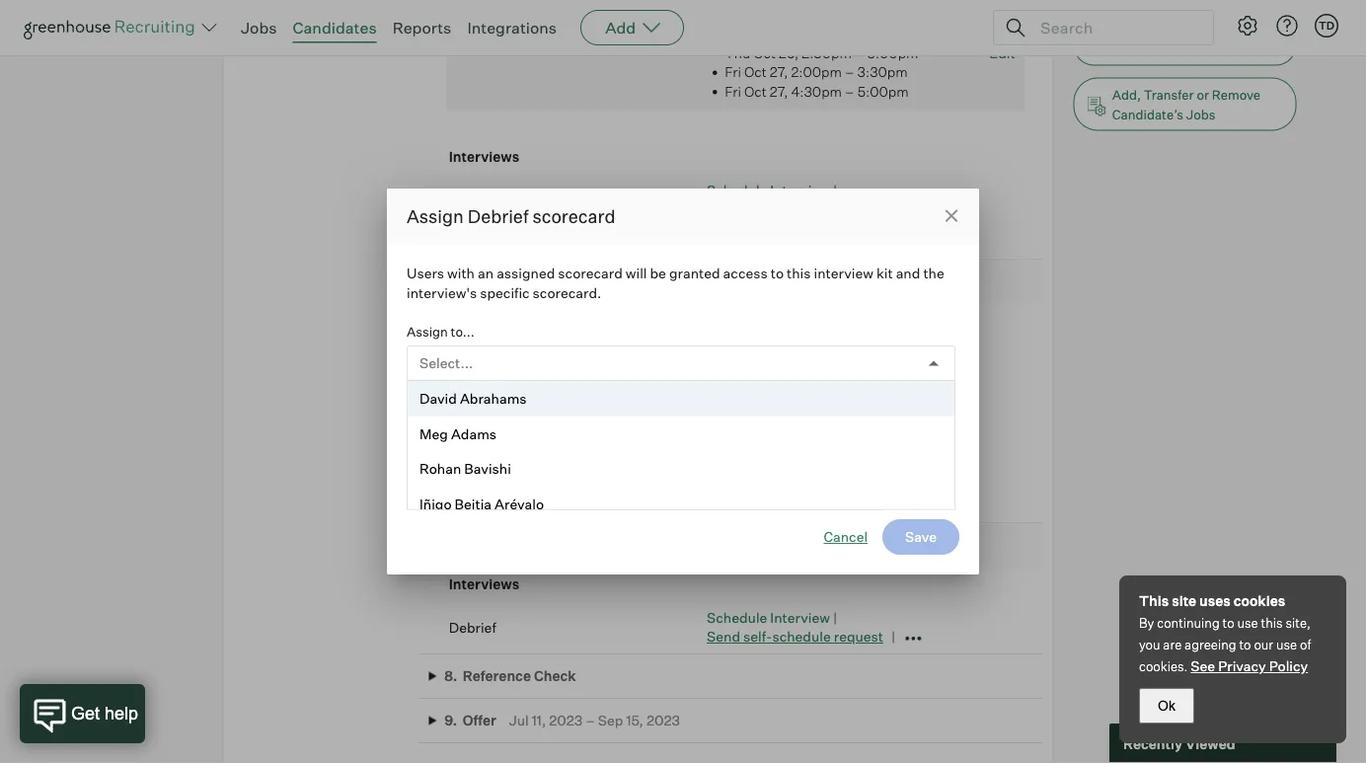 Task type: locate. For each thing, give the bounding box(es) containing it.
suggested times:
[[457, 26, 545, 39]]

0 vertical spatial |
[[833, 181, 838, 198]]

11, left be
[[634, 273, 649, 291]]

3 technical interview from the top
[[449, 464, 574, 482]]

schedule interview link up cancel on the bottom
[[707, 497, 830, 515]]

schedule interview for cultural add interview
[[707, 497, 830, 515]]

debrief up + add interview
[[468, 205, 529, 227]]

0 vertical spatial 27,
[[770, 63, 788, 80]]

2 technical from the top
[[449, 355, 511, 372]]

schedule
[[773, 628, 831, 645]]

site,
[[1286, 615, 1311, 631]]

reports
[[393, 18, 452, 38]]

use down cookies
[[1238, 615, 1259, 631]]

2 schedule interview link from the top
[[707, 398, 830, 416]]

1 schedule interview from the top
[[707, 398, 830, 416]]

8.
[[444, 668, 458, 685]]

may
[[818, 345, 846, 362]]

you
[[1140, 637, 1161, 653]]

schedule interview link up access on the top of the page
[[707, 181, 830, 198]]

add left the as
[[1113, 37, 1137, 53]]

1 vertical spatial scorecard
[[558, 265, 623, 282]]

technical up iñigo beitia arévalo
[[449, 464, 511, 482]]

0 vertical spatial scorecard
[[533, 205, 616, 227]]

users with an assigned scorecard will be granted access to this interview kit and the interview's specific scorecard.
[[407, 265, 945, 302]]

add, transfer or remove candidate's jobs
[[1113, 86, 1261, 122]]

8. reference check
[[444, 668, 576, 685]]

this site uses cookies
[[1140, 592, 1286, 610]]

schedule interview link up self-
[[707, 609, 830, 626]]

2 assign from the top
[[407, 324, 448, 340]]

reminder
[[733, 367, 783, 380]]

2023 left sep
[[549, 712, 583, 729]]

with
[[447, 265, 475, 282]]

td button
[[1311, 10, 1343, 41]]

assign left the to...
[[407, 324, 448, 340]]

1 27, from the top
[[770, 63, 788, 80]]

0 horizontal spatial this
[[787, 265, 811, 282]]

interviews up "technical screen"
[[449, 148, 520, 165]]

assign debrief scorecard
[[407, 205, 616, 227]]

interviews down cultural
[[449, 575, 520, 593]]

cancel link
[[824, 527, 868, 547]]

interview up cancel on the bottom
[[771, 497, 830, 515]]

interview's
[[407, 284, 477, 302]]

by
[[1140, 615, 1155, 631]]

1 horizontal spatial use
[[1277, 637, 1298, 653]]

2 technical interview from the top
[[449, 431, 574, 449]]

schedule interview up cancel on the bottom
[[707, 497, 830, 515]]

send self-schedule request link
[[707, 628, 884, 645]]

technical interview down notify interviewers via email
[[449, 431, 574, 449]]

technical interview up abrahams
[[449, 355, 574, 372]]

–
[[855, 44, 864, 61], [845, 63, 855, 80], [845, 82, 855, 100], [599, 273, 609, 291], [586, 712, 595, 729]]

self-
[[744, 628, 773, 645]]

1 vertical spatial |
[[833, 609, 838, 626]]

– up 3:30pm
[[855, 44, 864, 61]]

0 horizontal spatial 11,
[[532, 712, 546, 729]]

2023 up ago
[[869, 345, 903, 362]]

specific
[[480, 284, 530, 302]]

will
[[626, 265, 647, 282]]

add, transfer or remove candidate's jobs button
[[1074, 78, 1297, 131]]

assign for assign debrief scorecard
[[407, 205, 464, 227]]

send
[[707, 628, 741, 645]]

recently viewed
[[1124, 735, 1236, 752]]

1 horizontal spatial jobs
[[1187, 106, 1216, 122]]

2 | from the top
[[833, 609, 838, 626]]

interview down assign debrief scorecard
[[491, 234, 551, 251]]

cultural add interview
[[449, 497, 593, 515]]

interview
[[771, 181, 830, 198], [491, 234, 551, 251], [514, 355, 574, 372], [771, 398, 830, 416], [514, 431, 574, 449], [514, 464, 574, 482], [533, 497, 593, 515], [771, 497, 830, 515], [771, 609, 830, 626]]

schedule interview
[[707, 398, 830, 416], [707, 497, 830, 515]]

0 vertical spatial interviews
[[449, 148, 520, 165]]

1 vertical spatial technical interview
[[449, 431, 574, 449]]

suggested
[[457, 26, 509, 39]]

candidates
[[293, 18, 377, 38]]

and
[[896, 265, 921, 282]]

add right times: in the top of the page
[[605, 18, 636, 38]]

technical up bavishi on the bottom left
[[449, 431, 511, 449]]

2 schedule interview from the top
[[707, 497, 830, 515]]

integrations
[[467, 18, 557, 38]]

add button
[[581, 10, 684, 45]]

4 schedule from the top
[[707, 609, 768, 626]]

assigned
[[497, 265, 555, 282]]

assign up +
[[407, 205, 464, 227]]

schedule interview link down the reminder
[[707, 398, 830, 416]]

2 interviews from the top
[[449, 312, 520, 329]]

integrations link
[[467, 18, 557, 38]]

2023
[[563, 273, 596, 291], [652, 273, 685, 291], [869, 345, 903, 362], [549, 712, 583, 729], [647, 712, 680, 729]]

jobs
[[241, 18, 277, 38], [1187, 106, 1216, 122]]

0 horizontal spatial jobs
[[241, 18, 277, 38]]

0 vertical spatial use
[[1238, 615, 1259, 631]]

0 vertical spatial jobs
[[241, 18, 277, 38]]

1 vertical spatial assign
[[407, 324, 448, 340]]

screen
[[514, 191, 560, 208]]

0 vertical spatial jul
[[612, 273, 631, 291]]

5
[[838, 367, 844, 380]]

this left interview
[[787, 265, 811, 282]]

use
[[1238, 615, 1259, 631], [1277, 637, 1298, 653]]

technical up + add interview
[[449, 191, 511, 208]]

1 horizontal spatial 11,
[[634, 273, 649, 291]]

1 vertical spatial interviews
[[449, 312, 520, 329]]

0 vertical spatial schedule interview
[[707, 398, 830, 416]]

notify
[[425, 402, 464, 420]]

select...
[[420, 355, 473, 372]]

27, down 26,
[[770, 63, 788, 80]]

1 assign from the top
[[407, 205, 464, 227]]

cookies
[[1234, 592, 1286, 610]]

27,
[[770, 63, 788, 80], [770, 82, 788, 100]]

1 vertical spatial jobs
[[1187, 106, 1216, 122]]

see privacy policy
[[1191, 658, 1308, 675]]

schedule interview |
[[707, 181, 838, 198]]

debrief up 8.
[[449, 618, 496, 636]]

2023 right will
[[652, 273, 685, 291]]

4 schedule interview link from the top
[[707, 609, 830, 626]]

to left ...
[[1214, 37, 1226, 53]]

1 | from the top
[[833, 181, 838, 198]]

2 fri from the top
[[725, 82, 741, 100]]

1 horizontal spatial this
[[1262, 615, 1283, 631]]

are
[[1164, 637, 1182, 653]]

technical interview up arévalo
[[449, 464, 574, 482]]

scorecard inside users with an assigned scorecard will be granted access to this interview kit and the interview's specific scorecard.
[[558, 265, 623, 282]]

or
[[1197, 86, 1210, 102]]

technical up the david abrahams
[[449, 355, 511, 372]]

ok
[[1158, 698, 1176, 713]]

beitia
[[455, 495, 492, 512]]

0 vertical spatial technical interview
[[449, 355, 574, 372]]

iñigo
[[420, 495, 452, 512]]

assign
[[407, 205, 464, 227], [407, 324, 448, 340]]

interview down sent,
[[771, 398, 830, 416]]

kit
[[877, 265, 893, 282]]

scorecard up the 6. onsite mar 3, 2023 – jul 11, 2023 at the top of page
[[533, 205, 616, 227]]

3 schedule interview link from the top
[[707, 497, 830, 515]]

0 horizontal spatial jul
[[509, 712, 529, 729]]

agreeing
[[1185, 637, 1237, 653]]

2 vertical spatial oct
[[745, 82, 767, 100]]

to right access on the top of the page
[[771, 265, 784, 282]]

interview up schedule
[[771, 609, 830, 626]]

schedule inside schedule interview | send self-schedule request
[[707, 609, 768, 626]]

schedule interview link for cultural add interview
[[707, 497, 830, 515]]

schedule interview | send self-schedule request
[[707, 609, 884, 645]]

schedule interview link for lunch
[[707, 398, 830, 416]]

jul
[[612, 273, 631, 291], [509, 712, 529, 729]]

debrief inside dialog
[[468, 205, 529, 227]]

add
[[605, 18, 636, 38], [1113, 37, 1137, 53], [461, 234, 488, 251], [503, 497, 530, 515]]

| up request
[[833, 609, 838, 626]]

0 vertical spatial fri
[[725, 63, 741, 80]]

interviews down specific
[[449, 312, 520, 329]]

– down 2:30pm
[[845, 63, 855, 80]]

scorecard up scorecard.
[[558, 265, 623, 282]]

jul right offer at left
[[509, 712, 529, 729]]

use left of
[[1277, 637, 1298, 653]]

add,
[[1113, 86, 1141, 102]]

this up our
[[1262, 615, 1283, 631]]

viewed
[[1186, 735, 1236, 752]]

jobs left candidates "link"
[[241, 18, 277, 38]]

0 vertical spatial assign
[[407, 205, 464, 227]]

1 vertical spatial 27,
[[770, 82, 788, 100]]

to left our
[[1240, 637, 1252, 653]]

0 vertical spatial this
[[787, 265, 811, 282]]

schedule interview for lunch
[[707, 398, 830, 416]]

add right cultural
[[503, 497, 530, 515]]

0 vertical spatial debrief
[[468, 205, 529, 227]]

site
[[1172, 592, 1197, 610]]

3 schedule from the top
[[707, 497, 768, 515]]

0 vertical spatial 11,
[[634, 273, 649, 291]]

4:30pm
[[791, 82, 842, 100]]

schedule interview down the reminder
[[707, 398, 830, 416]]

check
[[534, 668, 576, 685]]

1 vertical spatial this
[[1262, 615, 1283, 631]]

2 vertical spatial technical interview
[[449, 464, 574, 482]]

1 vertical spatial use
[[1277, 637, 1298, 653]]

2 vertical spatial interviews
[[449, 575, 520, 593]]

1 vertical spatial fri
[[725, 82, 741, 100]]

1 vertical spatial 11,
[[532, 712, 546, 729]]

rohan bavishi
[[420, 460, 511, 477]]

1 schedule interview link from the top
[[707, 181, 830, 198]]

debrief
[[468, 205, 529, 227], [449, 618, 496, 636]]

1 vertical spatial schedule interview
[[707, 497, 830, 515]]

1 vertical spatial jul
[[509, 712, 529, 729]]

1 vertical spatial debrief
[[449, 618, 496, 636]]

jul left be
[[612, 273, 631, 291]]

1 horizontal spatial jul
[[612, 273, 631, 291]]

11,
[[634, 273, 649, 291], [532, 712, 546, 729]]

rohan
[[420, 460, 461, 477]]

27, left 4:30pm
[[770, 82, 788, 100]]

4 technical from the top
[[449, 464, 511, 482]]

– right 4:30pm
[[845, 82, 855, 100]]

lunch
[[449, 398, 490, 416]]

notify interviewers via email
[[425, 402, 606, 420]]

| inside schedule interview | send self-schedule request
[[833, 609, 838, 626]]

jobs down or
[[1187, 106, 1216, 122]]

thu
[[725, 44, 751, 61]]

interview down via on the bottom of the page
[[514, 431, 574, 449]]

31,
[[849, 345, 866, 362]]

11, down check on the left bottom of the page
[[532, 712, 546, 729]]

| up interview
[[833, 181, 838, 198]]

3 interviews from the top
[[449, 575, 520, 593]]



Task type: describe. For each thing, give the bounding box(es) containing it.
be
[[650, 265, 666, 282]]

bavishi
[[464, 460, 511, 477]]

1
[[727, 367, 731, 380]]

scorecard.
[[533, 284, 602, 302]]

months
[[847, 367, 886, 380]]

interview inside schedule interview | send self-schedule request
[[771, 609, 830, 626]]

Notify interviewers via email checkbox
[[407, 403, 420, 416]]

granted
[[669, 265, 720, 282]]

2:30pm
[[802, 44, 852, 61]]

transfer
[[1144, 86, 1194, 102]]

interview up via on the bottom of the page
[[514, 355, 574, 372]]

9.
[[445, 712, 457, 729]]

meg
[[420, 425, 448, 442]]

– left sep
[[586, 712, 595, 729]]

0 vertical spatial oct
[[754, 44, 776, 61]]

last
[[813, 367, 836, 380]]

by continuing to use this site, you are agreeing to our use of cookies.
[[1140, 615, 1312, 674]]

edit
[[990, 44, 1016, 61]]

5:00pm
[[858, 82, 909, 100]]

interview up arévalo
[[514, 464, 574, 482]]

edit link
[[990, 44, 1016, 61]]

+ add interview link
[[449, 234, 551, 251]]

ago
[[888, 367, 907, 380]]

2 27, from the top
[[770, 82, 788, 100]]

as
[[1140, 37, 1154, 53]]

candidates link
[[293, 18, 377, 38]]

david abrahams
[[420, 390, 527, 407]]

to inside users with an assigned scorecard will be granted access to this interview kit and the interview's specific scorecard.
[[771, 265, 784, 282]]

3:00pm
[[867, 44, 919, 61]]

add as prospect to ...
[[1113, 37, 1240, 53]]

technical screen
[[449, 191, 560, 208]]

this inside by continuing to use this site, you are agreeing to our use of cookies.
[[1262, 615, 1283, 631]]

configure image
[[1236, 14, 1260, 38]]

15,
[[626, 712, 644, 729]]

1 interviews from the top
[[449, 148, 520, 165]]

access
[[723, 265, 768, 282]]

our
[[1254, 637, 1274, 653]]

assign for assign to...
[[407, 324, 448, 340]]

add right +
[[461, 234, 488, 251]]

1 technical from the top
[[449, 191, 511, 208]]

meg adams
[[420, 425, 497, 442]]

2 schedule from the top
[[707, 398, 768, 416]]

uses
[[1200, 592, 1231, 610]]

jobs inside "add, transfer or remove candidate's jobs"
[[1187, 106, 1216, 122]]

2:00pm
[[791, 63, 842, 80]]

continuing
[[1158, 615, 1220, 631]]

mar
[[519, 273, 545, 291]]

td
[[1319, 19, 1335, 32]]

reference
[[463, 668, 531, 685]]

to down uses
[[1223, 615, 1235, 631]]

privacy
[[1219, 658, 1267, 675]]

9. offer jul 11, 2023 – sep 15, 2023
[[445, 712, 680, 729]]

6.
[[444, 273, 457, 291]]

1 technical interview from the top
[[449, 355, 574, 372]]

greenhouse recruiting image
[[24, 16, 201, 39]]

2023 inside test dummy                , may 31, 2023 1 reminder sent, last 5 months ago
[[869, 345, 903, 362]]

iñigo beitia arévalo
[[420, 495, 544, 512]]

+
[[449, 234, 458, 251]]

reports link
[[393, 18, 452, 38]]

schedule interview link for technical screen
[[707, 181, 830, 198]]

the
[[924, 265, 945, 282]]

| for schedule interview | send self-schedule request
[[833, 609, 838, 626]]

3:30pm
[[858, 63, 908, 80]]

0 horizontal spatial use
[[1238, 615, 1259, 631]]

test dummy                , may 31, 2023 1 reminder sent, last 5 months ago
[[726, 345, 921, 380]]

offer
[[463, 712, 497, 729]]

1 schedule from the top
[[707, 181, 768, 198]]

to inside button
[[1214, 37, 1226, 53]]

cultural
[[449, 497, 500, 515]]

Search text field
[[1036, 13, 1196, 42]]

2023 right 3, on the top left of page
[[563, 273, 596, 291]]

– left will
[[599, 273, 609, 291]]

interview
[[814, 265, 874, 282]]

assign debrief scorecard dialog
[[387, 189, 980, 575]]

via
[[549, 402, 568, 420]]

1 fri from the top
[[725, 63, 741, 80]]

6. onsite mar 3, 2023 – jul 11, 2023
[[444, 273, 685, 291]]

,
[[811, 345, 815, 362]]

assign to...
[[407, 324, 475, 340]]

schedule interview link for debrief
[[707, 609, 830, 626]]

times:
[[512, 26, 545, 39]]

cookies.
[[1140, 659, 1188, 674]]

users
[[407, 265, 444, 282]]

sep
[[598, 712, 623, 729]]

1 vertical spatial oct
[[745, 63, 767, 80]]

interview right cultural
[[533, 497, 593, 515]]

jobs link
[[241, 18, 277, 38]]

...
[[1229, 37, 1240, 53]]

david
[[420, 390, 457, 407]]

add inside add as prospect to ... button
[[1113, 37, 1137, 53]]

policy
[[1270, 658, 1308, 675]]

this
[[1140, 592, 1169, 610]]

interview up interview
[[771, 181, 830, 198]]

abrahams
[[460, 390, 527, 407]]

see
[[1191, 658, 1216, 675]]

3 technical from the top
[[449, 431, 511, 449]]

remove
[[1212, 86, 1261, 102]]

add as prospect to ... button
[[1074, 24, 1297, 66]]

add inside popup button
[[605, 18, 636, 38]]

this inside users with an assigned scorecard will be granted access to this interview kit and the interview's specific scorecard.
[[787, 265, 811, 282]]

onsite
[[463, 273, 507, 291]]

email
[[571, 402, 606, 420]]

2023 right 15,
[[647, 712, 680, 729]]

interviewers
[[467, 402, 546, 420]]

26,
[[779, 44, 799, 61]]

see privacy policy link
[[1191, 658, 1308, 675]]

| for schedule interview |
[[833, 181, 838, 198]]

+ add interview
[[449, 234, 551, 251]]

test
[[726, 345, 754, 362]]

recently
[[1124, 735, 1183, 752]]



Task type: vqa. For each thing, say whether or not it's contained in the screenshot.
use
yes



